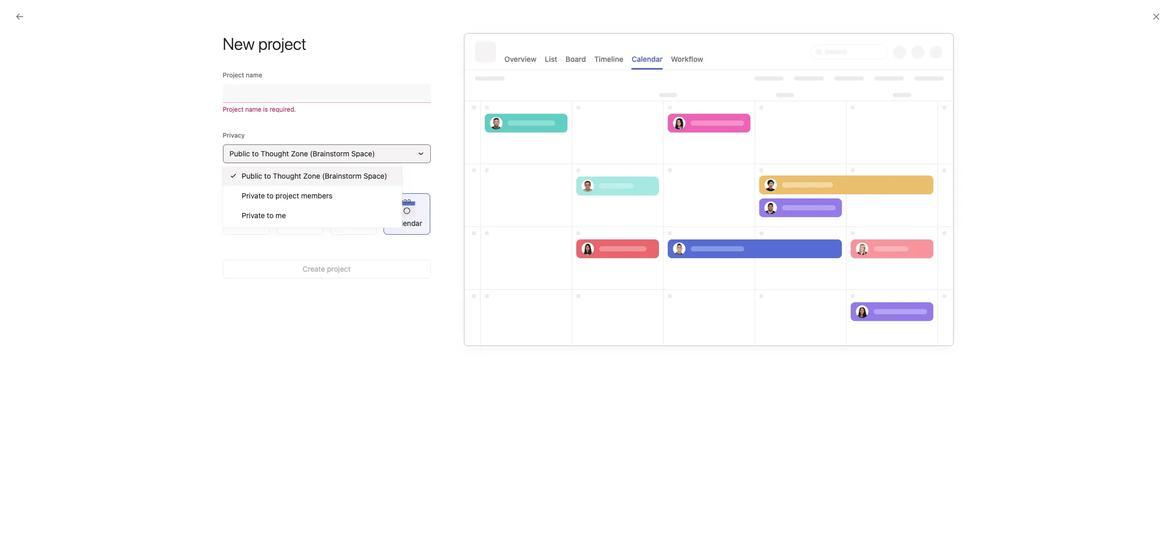 Task type: vqa. For each thing, say whether or not it's contained in the screenshot.
the right 0%
no



Task type: describe. For each thing, give the bounding box(es) containing it.
members
[[301, 191, 333, 200]]

asana
[[509, 311, 529, 320]]

jm
[[691, 264, 699, 272]]

me
[[276, 211, 286, 220]]

create project button
[[223, 260, 431, 279]]

(brainstorm inside radio item
[[322, 172, 362, 180]]

space) inside dropdown button
[[352, 149, 375, 158]]

1 horizontal spatial list
[[545, 55, 558, 63]]

project for project name
[[223, 71, 244, 79]]

public to thought zone (brainstorm space) radio item
[[223, 166, 402, 186]]

close image
[[1153, 12, 1161, 21]]

1 horizontal spatial board
[[566, 55, 586, 63]]

1 horizontal spatial calendar
[[392, 219, 422, 228]]

new project
[[454, 232, 494, 241]]

to inside templates upgrade to asana premium
[[500, 311, 507, 320]]

is
[[263, 106, 268, 113]]

project name is required. alert
[[223, 105, 431, 114]]

public to thought zone (brainstorm space) inside dropdown button
[[230, 149, 375, 158]]

name for project name
[[246, 71, 262, 79]]

private for private to project members
[[242, 191, 265, 200]]

required.
[[270, 106, 296, 113]]

advertising
[[499, 262, 538, 271]]

add to starred image
[[302, 34, 310, 42]]

(brainstorm space)
[[206, 32, 296, 44]]

1 horizontal spatial timeline
[[595, 55, 624, 63]]

this is a preview of your project image
[[464, 33, 954, 346]]

thought zone (brainstorm space)
[[137, 32, 296, 44]]

social
[[454, 262, 474, 271]]

project name is required.
[[223, 106, 296, 113]]

0 vertical spatial thought
[[137, 32, 177, 44]]

upgrade to asana premium button
[[469, 310, 561, 333]]

default
[[223, 180, 245, 188]]

2 horizontal spatial calendar
[[632, 55, 663, 63]]

create
[[303, 265, 325, 274]]

0 vertical spatial zone
[[179, 32, 203, 44]]

all
[[481, 346, 488, 355]]

bug image
[[427, 262, 439, 274]]

new
[[454, 232, 469, 241]]

premium
[[531, 311, 561, 320]]

calendar link
[[229, 49, 260, 63]]

privacy
[[223, 132, 245, 139]]

thought inside dropdown button
[[261, 149, 289, 158]]

to up private to me
[[267, 191, 274, 200]]

to left 'me' on the left of the page
[[267, 211, 274, 220]]

templates upgrade to asana premium
[[416, 311, 561, 323]]

project for new project
[[471, 232, 494, 241]]

social media advertising
[[454, 262, 538, 271]]



Task type: locate. For each thing, give the bounding box(es) containing it.
2 private from the top
[[242, 211, 265, 220]]

calendar left 'workflow'
[[632, 55, 663, 63]]

0 vertical spatial public
[[230, 149, 250, 158]]

to inside radio item
[[264, 172, 271, 180]]

to left asana
[[500, 311, 507, 320]]

timeline
[[595, 55, 624, 63], [340, 219, 368, 228]]

project up 'privacy'
[[223, 106, 244, 113]]

1 vertical spatial thought
[[261, 149, 289, 158]]

members (4)
[[416, 85, 477, 97]]

to
[[252, 149, 259, 158], [264, 172, 271, 180], [267, 191, 274, 200], [267, 211, 274, 220], [500, 311, 507, 320]]

overview
[[505, 55, 537, 63]]

calendar
[[229, 49, 260, 58], [632, 55, 663, 63], [392, 219, 422, 228]]

(brainstorm inside dropdown button
[[310, 149, 350, 158]]

1 vertical spatial private
[[242, 211, 265, 220]]

public inside radio item
[[242, 172, 262, 180]]

private for private to me
[[242, 211, 265, 220]]

public to thought zone (brainstorm space) inside radio item
[[242, 172, 387, 180]]

zone inside radio item
[[303, 172, 320, 180]]

1 vertical spatial timeline
[[340, 219, 368, 228]]

1 horizontal spatial project
[[327, 265, 351, 274]]

0 vertical spatial public to thought zone (brainstorm space)
[[230, 149, 375, 158]]

thought
[[137, 32, 177, 44], [261, 149, 289, 158], [273, 172, 301, 180]]

1 vertical spatial project
[[471, 232, 494, 241]]

projects
[[416, 197, 455, 209]]

name down calendar link
[[246, 71, 262, 79]]

private to me
[[242, 211, 286, 220]]

1 vertical spatial public
[[242, 172, 262, 180]]

space) inside radio item
[[364, 172, 387, 180]]

1 vertical spatial space)
[[364, 172, 387, 180]]

zone inside dropdown button
[[291, 149, 308, 158]]

private left 'me' on the left of the page
[[242, 211, 265, 220]]

(brainstorm down "public to thought zone (brainstorm space)" dropdown button
[[322, 172, 362, 180]]

1 private from the top
[[242, 191, 265, 200]]

project right create
[[327, 265, 351, 274]]

0 vertical spatial project
[[276, 191, 299, 200]]

0 vertical spatial name
[[246, 71, 262, 79]]

public down 'privacy'
[[230, 149, 250, 158]]

1 vertical spatial zone
[[291, 149, 308, 158]]

1 vertical spatial project
[[223, 106, 244, 113]]

go back image
[[16, 12, 24, 21]]

templates
[[416, 311, 465, 323]]

list
[[545, 55, 558, 63], [240, 219, 252, 228]]

explore
[[454, 346, 479, 355]]

project inside button
[[327, 265, 351, 274]]

private to project members
[[242, 191, 333, 200]]

0 horizontal spatial calendar
[[229, 49, 260, 58]]

0 horizontal spatial timeline
[[340, 219, 368, 228]]

project up 'me' on the left of the page
[[276, 191, 299, 200]]

name left is
[[245, 106, 262, 113]]

1 vertical spatial name
[[245, 106, 262, 113]]

1 project from the top
[[223, 71, 244, 79]]

public to thought zone (brainstorm space) button
[[223, 145, 431, 163]]

public to thought zone (brainstorm space) up 'public to thought zone (brainstorm space)' radio item
[[230, 149, 375, 158]]

calendar down (brainstorm space)
[[229, 49, 260, 58]]

list right overview
[[545, 55, 558, 63]]

2 horizontal spatial project
[[471, 232, 494, 241]]

2 project from the top
[[223, 106, 244, 113]]

private down view
[[242, 191, 265, 200]]

board
[[566, 55, 586, 63], [290, 219, 310, 228]]

create project
[[303, 265, 351, 274]]

to up view
[[252, 149, 259, 158]]

thought inside radio item
[[273, 172, 301, 180]]

2 vertical spatial zone
[[303, 172, 320, 180]]

templates
[[490, 346, 523, 355]]

project
[[223, 71, 244, 79], [223, 106, 244, 113]]

(brainstorm up 'public to thought zone (brainstorm space)' radio item
[[310, 149, 350, 158]]

1 vertical spatial (brainstorm
[[322, 172, 362, 180]]

Project name is required. text field
[[223, 84, 431, 103]]

2 vertical spatial project
[[327, 265, 351, 274]]

explore all templates
[[454, 346, 523, 355]]

0 vertical spatial (brainstorm
[[310, 149, 350, 158]]

0 horizontal spatial list
[[240, 219, 252, 228]]

hide sidebar image
[[14, 8, 22, 17]]

0 horizontal spatial project
[[276, 191, 299, 200]]

0 vertical spatial board
[[566, 55, 586, 63]]

0 vertical spatial private
[[242, 191, 265, 200]]

list left 'me' on the left of the page
[[240, 219, 252, 228]]

project right 'new'
[[471, 232, 494, 241]]

0 vertical spatial list
[[545, 55, 558, 63]]

new project
[[223, 34, 307, 54]]

to right view
[[264, 172, 271, 180]]

public inside dropdown button
[[230, 149, 250, 158]]

project name
[[223, 71, 262, 79]]

to inside dropdown button
[[252, 149, 259, 158]]

public
[[230, 149, 250, 158], [242, 172, 262, 180]]

space)
[[352, 149, 375, 158], [364, 172, 387, 180]]

project inside alert
[[223, 106, 244, 113]]

view
[[246, 180, 260, 188]]

zone
[[179, 32, 203, 44], [291, 149, 308, 158], [303, 172, 320, 180]]

public to thought zone (brainstorm space)
[[230, 149, 375, 158], [242, 172, 387, 180]]

0 vertical spatial project
[[223, 71, 244, 79]]

default view
[[223, 180, 260, 188]]

project for create project
[[327, 265, 351, 274]]

0 vertical spatial timeline
[[595, 55, 624, 63]]

private
[[242, 191, 265, 200], [242, 211, 265, 220]]

name
[[246, 71, 262, 79], [245, 106, 262, 113]]

1 vertical spatial board
[[290, 219, 310, 228]]

0 horizontal spatial board
[[290, 219, 310, 228]]

workflow
[[671, 55, 704, 63]]

about us
[[737, 85, 779, 97]]

project down calendar link
[[223, 71, 244, 79]]

upgrade
[[469, 311, 498, 320]]

project for project name is required.
[[223, 106, 244, 113]]

1 vertical spatial list
[[240, 219, 252, 228]]

public up private to project members at top left
[[242, 172, 262, 180]]

(brainstorm
[[310, 149, 350, 158], [322, 172, 362, 180]]

calendar down projects
[[392, 219, 422, 228]]

media
[[476, 262, 497, 271]]

project
[[276, 191, 299, 200], [471, 232, 494, 241], [327, 265, 351, 274]]

public to thought zone (brainstorm space) up members
[[242, 172, 387, 180]]

2 vertical spatial thought
[[273, 172, 301, 180]]

0 vertical spatial space)
[[352, 149, 375, 158]]

1 vertical spatial public to thought zone (brainstorm space)
[[242, 172, 387, 180]]

name inside alert
[[245, 106, 262, 113]]

name for project name is required.
[[245, 106, 262, 113]]



